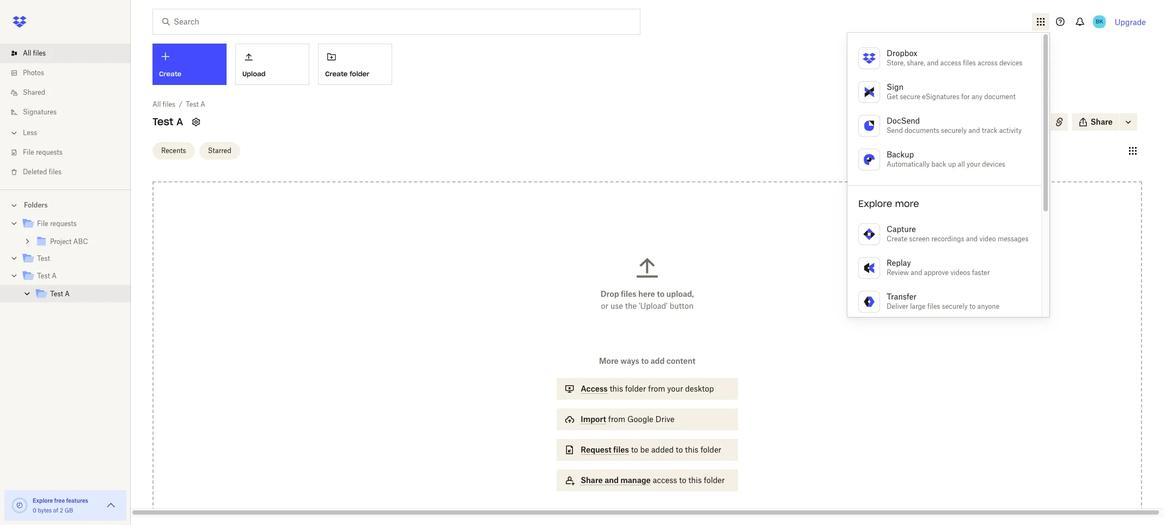 Task type: locate. For each thing, give the bounding box(es) containing it.
to inside drop files here to upload, or use the 'upload' button
[[657, 289, 665, 299]]

0 horizontal spatial from
[[609, 415, 626, 424]]

signatures
[[23, 108, 57, 116]]

and right share,
[[927, 59, 939, 67]]

1 vertical spatial all files link
[[153, 99, 176, 110]]

files left be
[[614, 445, 629, 454]]

approve
[[924, 269, 949, 277]]

1 vertical spatial securely
[[942, 302, 968, 311]]

files inside "link"
[[33, 49, 46, 57]]

group
[[0, 213, 131, 311]]

1 vertical spatial devices
[[983, 160, 1006, 168]]

content
[[667, 356, 696, 366]]

to right here
[[657, 289, 665, 299]]

shared
[[23, 88, 45, 96]]

all inside "link"
[[23, 49, 31, 57]]

files up the
[[621, 289, 637, 299]]

be
[[641, 445, 650, 454]]

files left across
[[964, 59, 976, 67]]

your inside 'more ways to add content' element
[[668, 384, 683, 393]]

photos
[[23, 69, 44, 77]]

your
[[967, 160, 981, 168], [668, 384, 683, 393]]

or
[[601, 301, 609, 311]]

sign get secure esignatures for any document
[[887, 82, 1016, 101]]

all
[[23, 49, 31, 57], [153, 100, 161, 108]]

all files link
[[9, 44, 131, 63], [153, 99, 176, 110]]

0 vertical spatial securely
[[942, 126, 967, 135]]

test a
[[153, 116, 183, 128], [37, 272, 57, 280], [50, 290, 70, 298]]

to
[[657, 289, 665, 299], [970, 302, 976, 311], [641, 356, 649, 366], [631, 445, 639, 454], [676, 445, 683, 454], [680, 476, 687, 485]]

0 vertical spatial your
[[967, 160, 981, 168]]

requests down folders button
[[50, 220, 77, 228]]

file requests up deleted files
[[23, 148, 63, 156]]

and
[[927, 59, 939, 67], [969, 126, 981, 135], [967, 235, 978, 243], [911, 269, 923, 277], [605, 476, 619, 485]]

upgrade
[[1115, 17, 1147, 26]]

screen
[[910, 235, 930, 243]]

0 horizontal spatial all
[[23, 49, 31, 57]]

file requests link down folders button
[[22, 217, 122, 232]]

large
[[911, 302, 926, 311]]

devices right all
[[983, 160, 1006, 168]]

dropbox
[[887, 48, 918, 58]]

files right deleted
[[49, 168, 62, 176]]

1 horizontal spatial all
[[153, 100, 161, 108]]

access
[[581, 384, 608, 393]]

explore up 'bytes'
[[33, 498, 53, 504]]

1 horizontal spatial file
[[37, 220, 48, 228]]

file down less
[[23, 148, 34, 156]]

securely up backup automatically back up all your devices
[[942, 126, 967, 135]]

1 vertical spatial requests
[[50, 220, 77, 228]]

files left /
[[163, 100, 176, 108]]

files for all files
[[33, 49, 46, 57]]

secure
[[900, 93, 921, 101]]

folder inside button
[[350, 70, 370, 78]]

create folder
[[325, 70, 370, 78]]

0 vertical spatial access
[[941, 59, 962, 67]]

docsend
[[887, 116, 920, 125]]

0 vertical spatial share
[[1091, 117, 1113, 126]]

all left /
[[153, 100, 161, 108]]

0 horizontal spatial access
[[653, 476, 677, 485]]

explore
[[859, 198, 893, 209], [33, 498, 53, 504]]

and left video
[[967, 235, 978, 243]]

2 vertical spatial this
[[689, 476, 702, 485]]

drop files here to upload, or use the 'upload' button
[[601, 289, 694, 311]]

this
[[610, 384, 623, 393], [685, 445, 699, 454], [689, 476, 702, 485]]

explore left more
[[859, 198, 893, 209]]

you're the owner image
[[1012, 112, 1032, 132]]

across
[[978, 59, 998, 67]]

all for all files / test a
[[153, 100, 161, 108]]

0 vertical spatial all
[[23, 49, 31, 57]]

0 horizontal spatial create
[[325, 70, 348, 78]]

recents button
[[153, 142, 195, 159]]

files inside drop files here to upload, or use the 'upload' button
[[621, 289, 637, 299]]

up
[[949, 160, 957, 168]]

files
[[33, 49, 46, 57], [964, 59, 976, 67], [163, 100, 176, 108], [49, 168, 62, 176], [621, 289, 637, 299], [928, 302, 941, 311], [614, 445, 629, 454]]

all files link up shared link
[[9, 44, 131, 63]]

1 vertical spatial all
[[153, 100, 161, 108]]

1 vertical spatial share
[[581, 476, 603, 485]]

2 vertical spatial test a
[[50, 290, 70, 298]]

files inside 'more ways to add content' element
[[614, 445, 629, 454]]

and inside 'capture create screen recordings and video messages'
[[967, 235, 978, 243]]

1 vertical spatial file
[[37, 220, 48, 228]]

files inside dropbox store, share, and access files across devices
[[964, 59, 976, 67]]

your right all
[[967, 160, 981, 168]]

file requests link up deleted files
[[9, 143, 131, 162]]

0 vertical spatial this
[[610, 384, 623, 393]]

0 vertical spatial all files link
[[9, 44, 131, 63]]

1 horizontal spatial all files link
[[153, 99, 176, 110]]

1 vertical spatial from
[[609, 415, 626, 424]]

faster
[[973, 269, 990, 277]]

google
[[628, 415, 654, 424]]

from
[[648, 384, 666, 393], [609, 415, 626, 424]]

shared link
[[9, 83, 131, 102]]

1 horizontal spatial access
[[941, 59, 962, 67]]

access up sign get secure esignatures for any document
[[941, 59, 962, 67]]

0 horizontal spatial file
[[23, 148, 34, 156]]

your left desktop
[[668, 384, 683, 393]]

all files list item
[[0, 44, 131, 63]]

deliver
[[887, 302, 909, 311]]

esignatures
[[923, 93, 960, 101]]

1 vertical spatial access
[[653, 476, 677, 485]]

and inside dropbox store, share, and access files across devices
[[927, 59, 939, 67]]

file inside group
[[37, 220, 48, 228]]

files for deleted files
[[49, 168, 62, 176]]

devices inside dropbox store, share, and access files across devices
[[1000, 59, 1023, 67]]

create inside create folder button
[[325, 70, 348, 78]]

files right large
[[928, 302, 941, 311]]

docsend send documents securely and track activity
[[887, 116, 1022, 135]]

0 vertical spatial create
[[325, 70, 348, 78]]

1 horizontal spatial explore
[[859, 198, 893, 209]]

0 vertical spatial from
[[648, 384, 666, 393]]

and left manage
[[605, 476, 619, 485]]

1 vertical spatial create
[[887, 235, 908, 243]]

this down request files to be added to this folder
[[689, 476, 702, 485]]

files up the photos
[[33, 49, 46, 57]]

access this folder from your desktop
[[581, 384, 714, 393]]

requests
[[36, 148, 63, 156], [50, 220, 77, 228]]

deleted files link
[[9, 162, 131, 182]]

transfer
[[887, 292, 917, 301]]

this right added
[[685, 445, 699, 454]]

0 vertical spatial devices
[[1000, 59, 1023, 67]]

files inside transfer deliver large files securely to anyone
[[928, 302, 941, 311]]

all files link left /
[[153, 99, 176, 110]]

request
[[581, 445, 612, 454]]

devices right across
[[1000, 59, 1023, 67]]

less
[[23, 129, 37, 137]]

1 vertical spatial explore
[[33, 498, 53, 504]]

access inside dropbox store, share, and access files across devices
[[941, 59, 962, 67]]

bytes
[[38, 507, 52, 514]]

0 vertical spatial requests
[[36, 148, 63, 156]]

0 vertical spatial explore
[[859, 198, 893, 209]]

share inside button
[[1091, 117, 1113, 126]]

this right access
[[610, 384, 623, 393]]

0 vertical spatial file
[[23, 148, 34, 156]]

0 horizontal spatial your
[[668, 384, 683, 393]]

0 horizontal spatial explore
[[33, 498, 53, 504]]

folder
[[350, 70, 370, 78], [625, 384, 646, 393], [701, 445, 722, 454], [704, 476, 725, 485]]

less image
[[9, 128, 20, 138]]

securely inside docsend send documents securely and track activity
[[942, 126, 967, 135]]

christinaovera9@gmail.com hasn't added this to their dropbox yet image
[[1030, 112, 1049, 132]]

0 vertical spatial file requests
[[23, 148, 63, 156]]

share inside 'more ways to add content' element
[[581, 476, 603, 485]]

document
[[985, 93, 1016, 101]]

to left anyone at the right bottom of the page
[[970, 302, 976, 311]]

1 vertical spatial your
[[668, 384, 683, 393]]

add
[[651, 356, 665, 366]]

file requests
[[23, 148, 63, 156], [37, 220, 77, 228]]

0 horizontal spatial share
[[581, 476, 603, 485]]

test
[[186, 100, 199, 108], [153, 116, 173, 128], [37, 254, 50, 263], [37, 272, 50, 280], [50, 290, 63, 298]]

to left add
[[641, 356, 649, 366]]

share,
[[907, 59, 926, 67]]

access right manage
[[653, 476, 677, 485]]

test a link
[[186, 99, 205, 110], [22, 269, 122, 284], [35, 287, 122, 302]]

quota usage element
[[11, 497, 28, 514]]

video
[[980, 235, 996, 243]]

and left 'track'
[[969, 126, 981, 135]]

backup automatically back up all your devices
[[887, 150, 1006, 168]]

1 horizontal spatial from
[[648, 384, 666, 393]]

file requests link
[[9, 143, 131, 162], [22, 217, 122, 232]]

of
[[53, 507, 58, 514]]

starred button
[[199, 142, 240, 159]]

1 vertical spatial file requests link
[[22, 217, 122, 232]]

access inside 'more ways to add content' element
[[653, 476, 677, 485]]

file requests down folders button
[[37, 220, 77, 228]]

from down add
[[648, 384, 666, 393]]

recents
[[161, 146, 186, 154]]

create
[[325, 70, 348, 78], [887, 235, 908, 243]]

list
[[0, 37, 131, 190]]

securely left anyone at the right bottom of the page
[[942, 302, 968, 311]]

1 horizontal spatial create
[[887, 235, 908, 243]]

all up the photos
[[23, 49, 31, 57]]

and right review
[[911, 269, 923, 277]]

file down folders
[[37, 220, 48, 228]]

photos link
[[9, 63, 131, 83]]

requests up deleted files
[[36, 148, 63, 156]]

1 horizontal spatial your
[[967, 160, 981, 168]]

use
[[611, 301, 623, 311]]

from right import
[[609, 415, 626, 424]]

explore inside explore free features 0 bytes of 2 gb
[[33, 498, 53, 504]]

1 vertical spatial test a
[[37, 272, 57, 280]]

all files
[[23, 49, 46, 57]]

1 horizontal spatial share
[[1091, 117, 1113, 126]]

securely
[[942, 126, 967, 135], [942, 302, 968, 311]]

upload,
[[667, 289, 694, 299]]



Task type: describe. For each thing, give the bounding box(es) containing it.
explore free features 0 bytes of 2 gb
[[33, 498, 88, 514]]

folders button
[[0, 197, 131, 213]]

1 vertical spatial this
[[685, 445, 699, 454]]

folders
[[24, 201, 48, 209]]

and inside docsend send documents securely and track activity
[[969, 126, 981, 135]]

list containing all files
[[0, 37, 131, 190]]

to right added
[[676, 445, 683, 454]]

back
[[932, 160, 947, 168]]

share for share and manage access to this folder
[[581, 476, 603, 485]]

explore for explore more
[[859, 198, 893, 209]]

messages
[[998, 235, 1029, 243]]

import
[[581, 415, 606, 424]]

dropbox image
[[9, 11, 31, 33]]

videos
[[951, 269, 971, 277]]

devices inside backup automatically back up all your devices
[[983, 160, 1006, 168]]

replay review and approve videos faster
[[887, 258, 990, 277]]

import from google drive
[[581, 415, 675, 424]]

2
[[60, 507, 63, 514]]

any
[[972, 93, 983, 101]]

files for drop files here to upload, or use the 'upload' button
[[621, 289, 637, 299]]

and inside replay review and approve videos faster
[[911, 269, 923, 277]]

securely inside transfer deliver large files securely to anyone
[[942, 302, 968, 311]]

0 horizontal spatial all files link
[[9, 44, 131, 63]]

share and manage access to this folder
[[581, 476, 725, 485]]

dropbox store, share, and access files across devices
[[887, 48, 1023, 67]]

the
[[625, 301, 637, 311]]

to inside transfer deliver large files securely to anyone
[[970, 302, 976, 311]]

share for share
[[1091, 117, 1113, 126]]

/
[[179, 100, 183, 108]]

activity
[[1000, 126, 1022, 135]]

transfer deliver large files securely to anyone
[[887, 292, 1000, 311]]

2 vertical spatial test a link
[[35, 287, 122, 302]]

track
[[982, 126, 998, 135]]

ways
[[621, 356, 640, 366]]

test link
[[22, 252, 122, 266]]

files for request files to be added to this folder
[[614, 445, 629, 454]]

more
[[896, 198, 920, 209]]

backup
[[887, 150, 914, 159]]

anyone
[[978, 302, 1000, 311]]

desktop
[[686, 384, 714, 393]]

all files / test a
[[153, 100, 205, 108]]

all for all files
[[23, 49, 31, 57]]

deleted
[[23, 168, 47, 176]]

button
[[670, 301, 694, 311]]

test inside test link
[[37, 254, 50, 263]]

free
[[54, 498, 65, 504]]

request files to be added to this folder
[[581, 445, 722, 454]]

more ways to add content element
[[555, 355, 740, 502]]

0 vertical spatial test a
[[153, 116, 183, 128]]

more
[[599, 356, 619, 366]]

replay
[[887, 258, 911, 268]]

test a for bottommost test a link
[[50, 290, 70, 298]]

sign
[[887, 82, 904, 92]]

0 vertical spatial test a link
[[186, 99, 205, 110]]

and inside 'more ways to add content' element
[[605, 476, 619, 485]]

1 vertical spatial test a link
[[22, 269, 122, 284]]

added
[[652, 445, 674, 454]]

explore more
[[859, 198, 920, 209]]

send
[[887, 126, 903, 135]]

1 vertical spatial file requests
[[37, 220, 77, 228]]

store,
[[887, 59, 906, 67]]

upgrade link
[[1115, 17, 1147, 26]]

files for all files / test a
[[163, 100, 176, 108]]

documents
[[905, 126, 940, 135]]

get
[[887, 93, 899, 101]]

for
[[962, 93, 970, 101]]

automatically
[[887, 160, 930, 168]]

drop
[[601, 289, 619, 299]]

drive
[[656, 415, 675, 424]]

create inside 'capture create screen recordings and video messages'
[[887, 235, 908, 243]]

0
[[33, 507, 36, 514]]

capture create screen recordings and video messages
[[887, 225, 1029, 243]]

share button
[[1073, 113, 1120, 131]]

explore for explore free features 0 bytes of 2 gb
[[33, 498, 53, 504]]

test a for the middle test a link
[[37, 272, 57, 280]]

file requests link inside group
[[22, 217, 122, 232]]

to down request files to be added to this folder
[[680, 476, 687, 485]]

more ways to add content
[[599, 356, 696, 366]]

file inside list
[[23, 148, 34, 156]]

to left be
[[631, 445, 639, 454]]

recordings
[[932, 235, 965, 243]]

review
[[887, 269, 909, 277]]

signatures link
[[9, 102, 131, 122]]

starred
[[208, 146, 231, 154]]

features
[[66, 498, 88, 504]]

gb
[[65, 507, 73, 514]]

all
[[958, 160, 966, 168]]

create folder button
[[318, 44, 392, 85]]

your inside backup automatically back up all your devices
[[967, 160, 981, 168]]

'upload'
[[639, 301, 668, 311]]

0 vertical spatial file requests link
[[9, 143, 131, 162]]

deleted files
[[23, 168, 62, 176]]

group containing file requests
[[0, 213, 131, 311]]

capture
[[887, 225, 916, 234]]

manage
[[621, 476, 651, 485]]



Task type: vqa. For each thing, say whether or not it's contained in the screenshot.
list item
no



